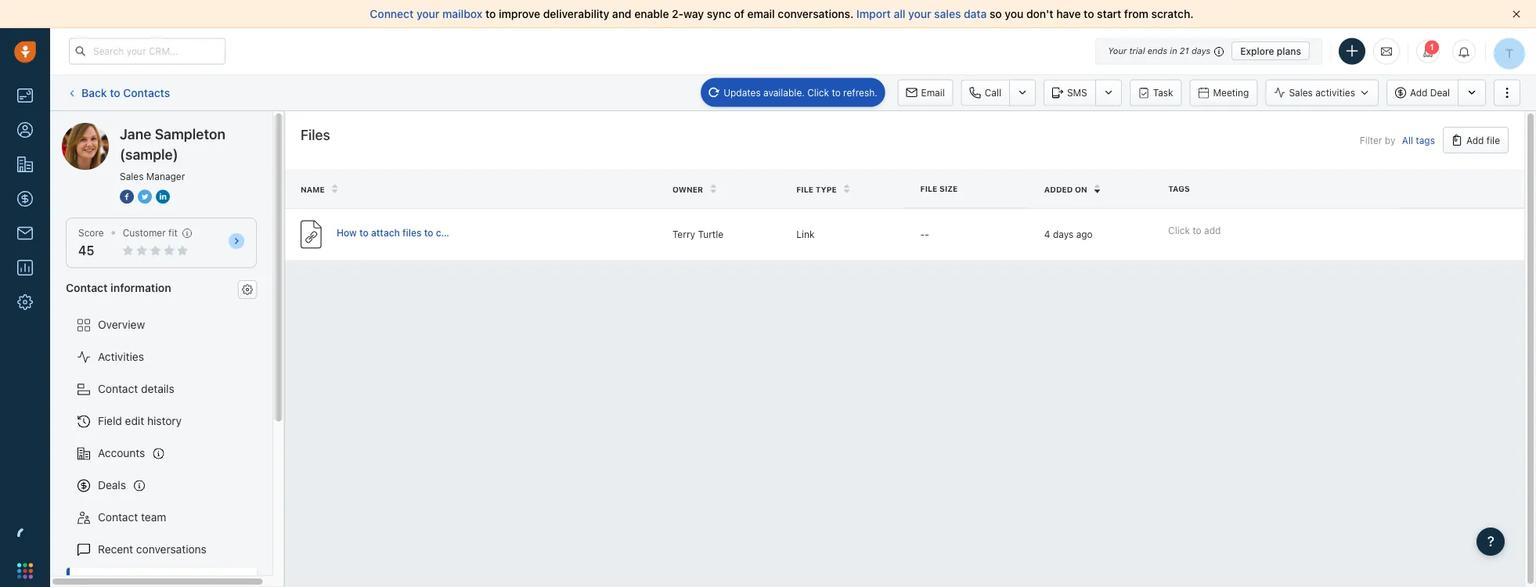 Task type: describe. For each thing, give the bounding box(es) containing it.
add file
[[1467, 135, 1501, 146]]

sync
[[707, 7, 731, 20]]

to right files
[[424, 227, 434, 238]]

explore plans link
[[1232, 42, 1311, 60]]

call link
[[962, 80, 1010, 106]]

customer
[[123, 228, 166, 239]]

contact for contact details
[[98, 383, 138, 396]]

of
[[734, 7, 745, 20]]

terry
[[673, 229, 696, 240]]

recent
[[98, 543, 133, 556]]

team
[[141, 511, 166, 524]]

to right how
[[360, 227, 369, 238]]

refresh.
[[844, 87, 878, 98]]

attach
[[371, 227, 400, 238]]

connect your mailbox link
[[370, 7, 486, 20]]

available.
[[764, 87, 805, 98]]

email
[[748, 7, 775, 20]]

field edit history
[[98, 415, 182, 428]]

email
[[922, 87, 945, 98]]

--
[[921, 229, 930, 240]]

4 days ago
[[1045, 229, 1093, 240]]

link
[[797, 229, 815, 240]]

enable
[[635, 7, 669, 20]]

linkedin circled image
[[156, 188, 170, 205]]

you
[[1005, 7, 1024, 20]]

sales
[[935, 7, 961, 20]]

2 your from the left
[[909, 7, 932, 20]]

facebook circled image
[[120, 188, 134, 205]]

task
[[1154, 87, 1174, 98]]

score
[[78, 228, 104, 239]]

how to attach files to contacts?
[[337, 227, 481, 238]]

1 link
[[1417, 40, 1441, 63]]

have
[[1057, 7, 1081, 20]]

sales activities
[[1290, 87, 1356, 98]]

email button
[[898, 80, 954, 106]]

call button
[[962, 80, 1010, 106]]

add file button
[[1444, 127, 1510, 154]]

don't
[[1027, 7, 1054, 20]]

contact for contact team
[[98, 511, 138, 524]]

file for file size
[[921, 184, 938, 193]]

1 horizontal spatial days
[[1192, 46, 1211, 56]]

how
[[337, 227, 357, 238]]

file for file type
[[797, 185, 814, 194]]

edit
[[125, 415, 144, 428]]

1 your from the left
[[417, 7, 440, 20]]

name
[[301, 185, 325, 194]]

1 - from the left
[[921, 229, 925, 240]]

history
[[147, 415, 182, 428]]

to right back at the top left of page
[[110, 86, 120, 99]]

on
[[1076, 185, 1088, 194]]

0 horizontal spatial days
[[1054, 229, 1074, 240]]

data
[[964, 7, 987, 20]]

plans
[[1278, 45, 1302, 56]]

call
[[985, 87, 1002, 98]]

so
[[990, 7, 1002, 20]]

contact team
[[98, 511, 166, 524]]

activities
[[1316, 87, 1356, 98]]

field
[[98, 415, 122, 428]]

activities
[[98, 351, 144, 364]]

information
[[111, 281, 171, 294]]

add deal
[[1411, 87, 1451, 98]]

score 45
[[78, 228, 104, 258]]

contact details
[[98, 383, 174, 396]]

add for add file
[[1467, 135, 1485, 146]]

to right mailbox
[[486, 7, 496, 20]]

accounts
[[98, 447, 145, 460]]

1 vertical spatial click
[[1169, 225, 1191, 236]]

0 horizontal spatial jane
[[93, 123, 117, 136]]

0 vertical spatial (sample)
[[177, 123, 222, 136]]

deal
[[1431, 87, 1451, 98]]

deals
[[98, 479, 126, 492]]

scratch.
[[1152, 7, 1194, 20]]

to left add
[[1193, 225, 1202, 236]]

1
[[1430, 42, 1435, 52]]

contacts
[[123, 86, 170, 99]]

manager
[[146, 171, 185, 182]]

conversations.
[[778, 7, 854, 20]]

2-
[[672, 7, 684, 20]]

sampleton up the manager
[[155, 125, 226, 142]]

terry turtle
[[673, 229, 724, 240]]

file type
[[797, 185, 837, 194]]

back to contacts link
[[66, 81, 171, 105]]

meeting
[[1214, 87, 1250, 98]]

way
[[684, 7, 704, 20]]

start
[[1098, 7, 1122, 20]]

filter
[[1361, 135, 1383, 146]]

1 vertical spatial (sample)
[[120, 146, 178, 163]]

added
[[1045, 185, 1073, 194]]

conversations
[[136, 543, 207, 556]]

meeting button
[[1190, 80, 1258, 106]]

sales manager
[[120, 171, 185, 182]]

all
[[1403, 135, 1414, 146]]

contacts?
[[436, 227, 481, 238]]

add for add deal
[[1411, 87, 1428, 98]]



Task type: vqa. For each thing, say whether or not it's contained in the screenshot.
'This'
no



Task type: locate. For each thing, give the bounding box(es) containing it.
(sample)
[[177, 123, 222, 136], [120, 146, 178, 163]]

import
[[857, 7, 891, 20]]

contact up recent
[[98, 511, 138, 524]]

file
[[1487, 135, 1501, 146]]

45
[[78, 243, 94, 258]]

sales left activities
[[1290, 87, 1314, 98]]

contact information
[[66, 281, 171, 294]]

2 - from the left
[[925, 229, 930, 240]]

1 vertical spatial contact
[[98, 383, 138, 396]]

0 vertical spatial add
[[1411, 87, 1428, 98]]

2 file from the left
[[797, 185, 814, 194]]

file left type
[[797, 185, 814, 194]]

1 horizontal spatial jane
[[120, 125, 151, 142]]

sales for sales activities
[[1290, 87, 1314, 98]]

4
[[1045, 229, 1051, 240]]

deliverability
[[543, 7, 610, 20]]

click to add
[[1169, 225, 1222, 236]]

jane down back at the top left of page
[[93, 123, 117, 136]]

1 horizontal spatial your
[[909, 7, 932, 20]]

1 horizontal spatial sales
[[1290, 87, 1314, 98]]

overview
[[98, 318, 145, 331]]

contact down activities
[[98, 383, 138, 396]]

improve
[[499, 7, 541, 20]]

Search your CRM... text field
[[69, 38, 226, 65]]

to
[[486, 7, 496, 20], [1084, 7, 1095, 20], [110, 86, 120, 99], [832, 87, 841, 98], [1193, 225, 1202, 236], [360, 227, 369, 238], [424, 227, 434, 238]]

type
[[816, 185, 837, 194]]

jane inside jane sampleton (sample)
[[120, 125, 151, 142]]

click right available.
[[808, 87, 830, 98]]

back
[[81, 86, 107, 99]]

twitter circled image
[[138, 188, 152, 205]]

0 horizontal spatial click
[[808, 87, 830, 98]]

task button
[[1130, 80, 1182, 106]]

sales up the facebook circled image
[[120, 171, 144, 182]]

0 vertical spatial contact
[[66, 281, 108, 294]]

close image
[[1513, 10, 1521, 18]]

contact for contact information
[[66, 281, 108, 294]]

add left deal
[[1411, 87, 1428, 98]]

sms button
[[1044, 80, 1096, 106]]

added on
[[1045, 185, 1088, 194]]

45 button
[[78, 243, 94, 258]]

1 file from the left
[[921, 184, 938, 193]]

0 horizontal spatial your
[[417, 7, 440, 20]]

tags
[[1169, 184, 1191, 193]]

add
[[1411, 87, 1428, 98], [1467, 135, 1485, 146]]

0 vertical spatial days
[[1192, 46, 1211, 56]]

mng settings image
[[242, 284, 253, 295]]

from
[[1125, 7, 1149, 20]]

file
[[921, 184, 938, 193], [797, 185, 814, 194]]

-
[[921, 229, 925, 240], [925, 229, 930, 240]]

jane down "back to contacts" on the left top of page
[[120, 125, 151, 142]]

mailbox
[[443, 7, 483, 20]]

ends
[[1148, 46, 1168, 56]]

tags
[[1417, 135, 1436, 146]]

days
[[1192, 46, 1211, 56], [1054, 229, 1074, 240]]

files
[[403, 227, 422, 238]]

0 horizontal spatial sales
[[120, 171, 144, 182]]

1 vertical spatial days
[[1054, 229, 1074, 240]]

2 vertical spatial contact
[[98, 511, 138, 524]]

click left add
[[1169, 225, 1191, 236]]

updates available. click to refresh.
[[724, 87, 878, 98]]

jane sampleton (sample) down contacts
[[93, 123, 222, 136]]

back to contacts
[[81, 86, 170, 99]]

0 horizontal spatial file
[[797, 185, 814, 194]]

1 vertical spatial sales
[[120, 171, 144, 182]]

connect
[[370, 7, 414, 20]]

ago
[[1077, 229, 1093, 240]]

explore plans
[[1241, 45, 1302, 56]]

your right all
[[909, 7, 932, 20]]

jane sampleton (sample) up the manager
[[120, 125, 226, 163]]

add left file
[[1467, 135, 1485, 146]]

click inside updates available. click to refresh. link
[[808, 87, 830, 98]]

to left start
[[1084, 7, 1095, 20]]

(sample) up the manager
[[177, 123, 222, 136]]

owner
[[673, 185, 703, 194]]

21
[[1180, 46, 1190, 56]]

your
[[1109, 46, 1127, 56]]

sales for sales manager
[[120, 171, 144, 182]]

(sample) up sales manager
[[120, 146, 178, 163]]

to left refresh.
[[832, 87, 841, 98]]

in
[[1171, 46, 1178, 56]]

send email image
[[1382, 45, 1393, 58]]

0 horizontal spatial add
[[1411, 87, 1428, 98]]

sms
[[1068, 87, 1088, 98]]

1 horizontal spatial add
[[1467, 135, 1485, 146]]

0 vertical spatial click
[[808, 87, 830, 98]]

your trial ends in 21 days
[[1109, 46, 1211, 56]]

recent conversations
[[98, 543, 207, 556]]

sampleton down contacts
[[120, 123, 174, 136]]

size
[[940, 184, 958, 193]]

1 horizontal spatial file
[[921, 184, 938, 193]]

freshworks switcher image
[[17, 563, 33, 579]]

file size
[[921, 184, 958, 193]]

0 vertical spatial sales
[[1290, 87, 1314, 98]]

fit
[[169, 228, 178, 239]]

all tags link
[[1403, 135, 1436, 146]]

import all your sales data link
[[857, 7, 990, 20]]

add
[[1205, 225, 1222, 236]]

your
[[417, 7, 440, 20], [909, 7, 932, 20]]

1 horizontal spatial click
[[1169, 225, 1191, 236]]

explore
[[1241, 45, 1275, 56]]

add deal button
[[1387, 80, 1459, 106]]

how to attach files to contacts? link
[[337, 226, 481, 243]]

your left mailbox
[[417, 7, 440, 20]]

customer fit
[[123, 228, 178, 239]]

1 vertical spatial add
[[1467, 135, 1485, 146]]

days right 21
[[1192, 46, 1211, 56]]

all
[[894, 7, 906, 20]]

filter by all tags
[[1361, 135, 1436, 146]]

file left size in the right top of the page
[[921, 184, 938, 193]]

updates available. click to refresh. link
[[701, 78, 886, 107]]

details
[[141, 383, 174, 396]]

jane
[[93, 123, 117, 136], [120, 125, 151, 142]]

days right 4
[[1054, 229, 1074, 240]]

contact
[[66, 281, 108, 294], [98, 383, 138, 396], [98, 511, 138, 524]]

sales activities button
[[1266, 80, 1387, 106], [1266, 80, 1379, 106]]

contact down 45 button
[[66, 281, 108, 294]]



